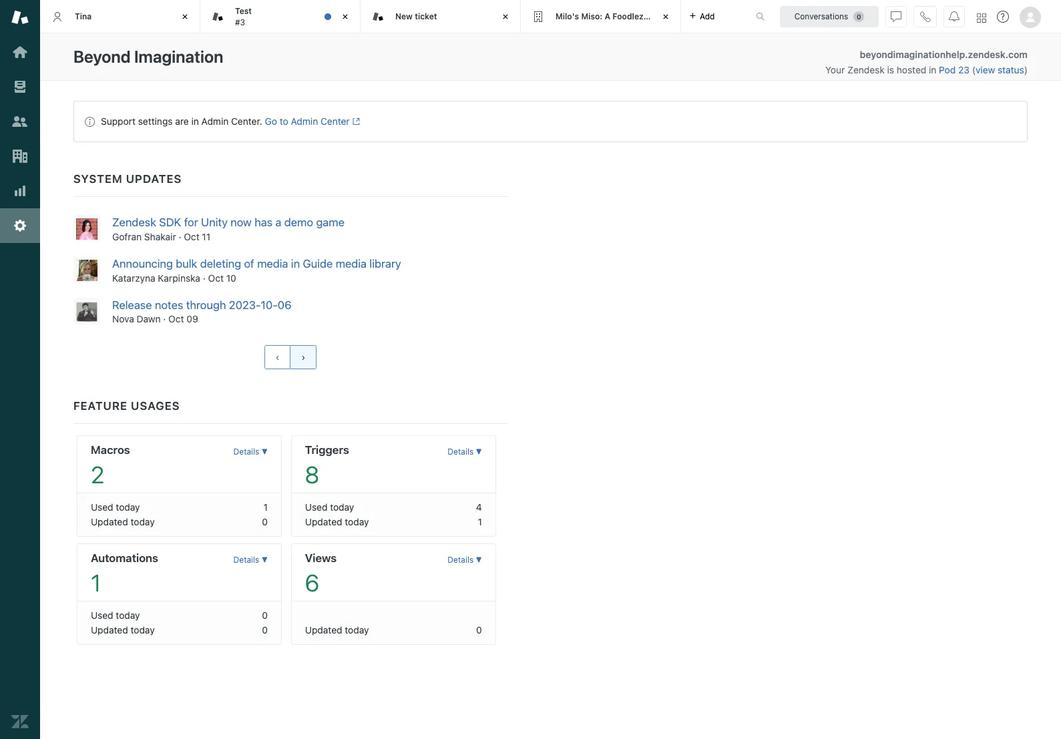 Task type: locate. For each thing, give the bounding box(es) containing it.
to
[[280, 116, 288, 127]]

updated today up automations
[[91, 517, 155, 528]]

sdk
[[159, 216, 181, 229]]

updated for 2
[[91, 517, 128, 528]]

updated today up views
[[305, 517, 369, 528]]

used down 8
[[305, 502, 328, 513]]

add
[[700, 11, 715, 21]]

subsidiary
[[646, 11, 688, 21]]

zendesk inside beyondimaginationhelp .zendesk.com your zendesk is hosted in pod 23 ( view status )
[[848, 64, 885, 75]]

oct down "notes" at the top left of page
[[168, 314, 184, 325]]

used for 2
[[91, 502, 113, 513]]

zendesk left is
[[848, 64, 885, 75]]

0 vertical spatial 1
[[264, 502, 268, 513]]

status
[[998, 64, 1025, 75]]

in inside beyondimaginationhelp .zendesk.com your zendesk is hosted in pod 23 ( view status )
[[929, 64, 937, 75]]

0 vertical spatial oct
[[184, 231, 199, 242]]

button displays agent's chat status as invisible. image
[[891, 11, 902, 22]]

1 horizontal spatial 1
[[264, 502, 268, 513]]

view
[[976, 64, 995, 75]]

shakair
[[144, 231, 176, 242]]

main element
[[0, 0, 40, 739]]

tina tab
[[40, 0, 200, 33]]

announcing
[[112, 257, 173, 270]]

media right guide
[[336, 257, 367, 270]]

0 horizontal spatial close image
[[178, 10, 192, 23]]

close image up imagination
[[178, 10, 192, 23]]

▼ left triggers
[[262, 447, 268, 457]]

now
[[231, 216, 252, 229]]

automations 1
[[91, 552, 158, 597]]

ticket
[[415, 11, 437, 21]]

oct down 'deleting'
[[208, 272, 224, 284]]

details
[[233, 447, 259, 457], [448, 447, 474, 457], [233, 555, 259, 565], [448, 555, 474, 565]]

release
[[112, 298, 152, 312]]

0 horizontal spatial in
[[191, 116, 199, 127]]

updated today
[[91, 517, 155, 528], [305, 517, 369, 528], [91, 625, 155, 636], [305, 625, 369, 636]]

conversations
[[795, 11, 849, 21]]

milo's miso: a foodlez subsidiary
[[556, 11, 688, 21]]

details ▼ for 2
[[233, 447, 268, 457]]

hosted
[[897, 64, 927, 75]]

1 vertical spatial 1
[[478, 517, 482, 528]]

in right are
[[191, 116, 199, 127]]

2
[[91, 461, 104, 489]]

notes
[[155, 298, 183, 312]]

organizations image
[[11, 148, 29, 165]]

updated up views
[[305, 517, 342, 528]]

updated for 1
[[91, 625, 128, 636]]

dawn
[[137, 314, 161, 325]]

updated down "6"
[[305, 625, 342, 636]]

1 for updated today
[[478, 517, 482, 528]]

close image left new
[[339, 10, 352, 23]]

2 vertical spatial 1
[[91, 569, 101, 597]]

2 horizontal spatial close image
[[659, 10, 673, 23]]

in left pod
[[929, 64, 937, 75]]

usages
[[131, 400, 180, 413]]

1 vertical spatial in
[[191, 116, 199, 127]]

0 horizontal spatial 1
[[91, 569, 101, 597]]

pod 23 link
[[939, 64, 972, 75]]

views
[[305, 552, 337, 565]]

▼ up the 4
[[476, 447, 482, 457]]

used for 8
[[305, 502, 328, 513]]

06
[[278, 298, 292, 312]]

0 horizontal spatial media
[[257, 257, 288, 270]]

add button
[[681, 0, 723, 33]]

your
[[826, 64, 845, 75]]

▼ for 1
[[262, 555, 268, 565]]

updated up automations
[[91, 517, 128, 528]]

today
[[116, 502, 140, 513], [330, 502, 354, 513], [131, 517, 155, 528], [345, 517, 369, 528], [116, 610, 140, 621], [131, 625, 155, 636], [345, 625, 369, 636]]

0
[[262, 517, 268, 528], [262, 610, 268, 621], [262, 625, 268, 636], [476, 625, 482, 636]]

0 for 2
[[262, 517, 268, 528]]

admin left center.
[[201, 116, 229, 127]]

center.
[[231, 116, 262, 127]]

in left guide
[[291, 257, 300, 270]]

new
[[395, 11, 413, 21]]

updated today down automations 1 at left
[[91, 625, 155, 636]]

1 horizontal spatial media
[[336, 257, 367, 270]]

‹
[[276, 352, 280, 363]]

used down the 2
[[91, 502, 113, 513]]

1 close image from the left
[[178, 10, 192, 23]]

notifications image
[[949, 11, 960, 22]]

1 inside automations 1
[[91, 569, 101, 597]]

close image for milo's miso: a foodlez subsidiary
[[659, 10, 673, 23]]

go
[[265, 116, 277, 127]]

▼ left views
[[262, 555, 268, 565]]

2 media from the left
[[336, 257, 367, 270]]

details for 6
[[448, 555, 474, 565]]

6
[[305, 569, 319, 597]]

updated today for 6
[[305, 625, 369, 636]]

details ▼
[[233, 447, 268, 457], [448, 447, 482, 457], [233, 555, 268, 565], [448, 555, 482, 565]]

3 close image from the left
[[659, 10, 673, 23]]

2 horizontal spatial 1
[[478, 517, 482, 528]]

0 horizontal spatial admin
[[201, 116, 229, 127]]

updated today for 1
[[91, 625, 155, 636]]

used
[[91, 502, 113, 513], [305, 502, 328, 513], [91, 610, 113, 621]]

used today down 8
[[305, 502, 354, 513]]

1 for used today
[[264, 502, 268, 513]]

used today down the 2
[[91, 502, 140, 513]]

used for 1
[[91, 610, 113, 621]]

oct 10
[[208, 272, 236, 284]]

used today down automations 1 at left
[[91, 610, 140, 621]]

2 close image from the left
[[339, 10, 352, 23]]

admin right to
[[291, 116, 318, 127]]

▼ down the 4
[[476, 555, 482, 565]]

media right of
[[257, 257, 288, 270]]

get help image
[[997, 11, 1009, 23]]

settings
[[138, 116, 173, 127]]

oct down for
[[184, 231, 199, 242]]

‹ button
[[264, 346, 291, 370]]

0 horizontal spatial zendesk
[[112, 216, 156, 229]]

get started image
[[11, 43, 29, 61]]

tab
[[200, 0, 361, 33]]

nova dawn
[[112, 314, 161, 325]]

milo's
[[556, 11, 579, 21]]

details for 8
[[448, 447, 474, 457]]

tina
[[75, 11, 92, 21]]

(
[[972, 64, 976, 75]]

beyond imagination
[[73, 47, 223, 66]]

through
[[186, 298, 226, 312]]

imagination
[[134, 47, 223, 66]]

2 vertical spatial oct
[[168, 314, 184, 325]]

media
[[257, 257, 288, 270], [336, 257, 367, 270]]

used down automations 1 at left
[[91, 610, 113, 621]]

demo
[[284, 216, 313, 229]]

#3
[[235, 17, 245, 27]]

pod
[[939, 64, 956, 75]]

(opens in a new tab) image
[[350, 118, 360, 126]]

close image
[[178, 10, 192, 23], [339, 10, 352, 23], [659, 10, 673, 23]]

a
[[605, 11, 611, 21]]

1 horizontal spatial admin
[[291, 116, 318, 127]]

updated down automations 1 at left
[[91, 625, 128, 636]]

updated for 8
[[305, 517, 342, 528]]

zendesk support image
[[11, 9, 29, 26]]

center
[[321, 116, 350, 127]]

oct for for
[[184, 231, 199, 242]]

status
[[73, 101, 1028, 142]]

of
[[244, 257, 254, 270]]

oct
[[184, 231, 199, 242], [208, 272, 224, 284], [168, 314, 184, 325]]

updated
[[91, 517, 128, 528], [305, 517, 342, 528], [91, 625, 128, 636], [305, 625, 342, 636]]

2 horizontal spatial in
[[929, 64, 937, 75]]

2 admin from the left
[[291, 116, 318, 127]]

guide
[[303, 257, 333, 270]]

updated today for 8
[[305, 517, 369, 528]]

close image inside milo's miso: a foodlez subsidiary tab
[[659, 10, 673, 23]]

1 horizontal spatial zendesk
[[848, 64, 885, 75]]

details ▼ for 6
[[448, 555, 482, 565]]

4
[[476, 502, 482, 513]]

▼
[[262, 447, 268, 457], [476, 447, 482, 457], [262, 555, 268, 565], [476, 555, 482, 565]]

updates
[[126, 172, 182, 186]]

used today
[[91, 502, 140, 513], [305, 502, 354, 513], [91, 610, 140, 621]]

▼ for 8
[[476, 447, 482, 457]]

close image inside tina tab
[[178, 10, 192, 23]]

1 vertical spatial oct
[[208, 272, 224, 284]]

close image left add popup button
[[659, 10, 673, 23]]

▼ for 6
[[476, 555, 482, 565]]

updated today for 2
[[91, 517, 155, 528]]

zendesk up the 'gofran'
[[112, 216, 156, 229]]

details ▼ for 8
[[448, 447, 482, 457]]

admin image
[[11, 217, 29, 234]]

updated today down "6"
[[305, 625, 369, 636]]

0 vertical spatial in
[[929, 64, 937, 75]]

milo's miso: a foodlez subsidiary tab
[[521, 0, 688, 33]]

0 vertical spatial zendesk
[[848, 64, 885, 75]]

1 horizontal spatial close image
[[339, 10, 352, 23]]

2 vertical spatial in
[[291, 257, 300, 270]]

8
[[305, 461, 319, 489]]

oct 09
[[168, 314, 198, 325]]



Task type: vqa. For each thing, say whether or not it's contained in the screenshot.
'1' associated with Updated today
yes



Task type: describe. For each thing, give the bounding box(es) containing it.
1 admin from the left
[[201, 116, 229, 127]]

23
[[959, 64, 970, 75]]

views 6
[[305, 552, 337, 597]]

has
[[255, 216, 273, 229]]

bulk
[[176, 257, 197, 270]]

view status link
[[976, 64, 1025, 75]]

katarzyna karpinska
[[112, 272, 200, 284]]

oct for through
[[168, 314, 184, 325]]

miso:
[[581, 11, 603, 21]]

game
[[316, 216, 345, 229]]

tab containing test
[[200, 0, 361, 33]]

announcing bulk deleting of media in guide media library
[[112, 257, 401, 270]]

zendesk sdk for unity now has a demo game
[[112, 216, 345, 229]]

details for 2
[[233, 447, 259, 457]]

1 media from the left
[[257, 257, 288, 270]]

0 for 1
[[262, 625, 268, 636]]

go to admin center link
[[265, 116, 360, 127]]

zendesk products image
[[977, 13, 987, 22]]

karpinska
[[158, 272, 200, 284]]

reporting image
[[11, 182, 29, 200]]

2023-
[[229, 298, 261, 312]]

.zendesk.com
[[965, 49, 1028, 60]]

09
[[187, 314, 198, 325]]

beyondimaginationhelp .zendesk.com your zendesk is hosted in pod 23 ( view status )
[[826, 49, 1028, 75]]

status containing support settings are in admin center.
[[73, 101, 1028, 142]]

close image
[[499, 10, 512, 23]]

›
[[302, 352, 306, 363]]

oct 11
[[184, 231, 211, 242]]

new ticket tab
[[361, 0, 521, 33]]

0 for 6
[[476, 625, 482, 636]]

1 vertical spatial zendesk
[[112, 216, 156, 229]]

close image for tina
[[178, 10, 192, 23]]

test #3
[[235, 6, 252, 27]]

views image
[[11, 78, 29, 96]]

10-
[[261, 298, 278, 312]]

triggers
[[305, 444, 349, 457]]

used today for 2
[[91, 502, 140, 513]]

library
[[370, 257, 401, 270]]

beyond
[[73, 47, 131, 66]]

test
[[235, 6, 252, 16]]

oct for deleting
[[208, 272, 224, 284]]

deleting
[[200, 257, 241, 270]]

triggers 8
[[305, 444, 349, 489]]

for
[[184, 216, 198, 229]]

automations
[[91, 552, 158, 565]]

gofran shakair
[[112, 231, 176, 242]]

system
[[73, 172, 123, 186]]

details for 1
[[233, 555, 259, 565]]

feature usages
[[73, 400, 180, 413]]

10
[[226, 272, 236, 284]]

a
[[276, 216, 281, 229]]

is
[[887, 64, 894, 75]]

macros
[[91, 444, 130, 457]]

close image inside tab
[[339, 10, 352, 23]]

are
[[175, 116, 189, 127]]

used today for 1
[[91, 610, 140, 621]]

release notes through 2023-10-06
[[112, 298, 292, 312]]

feature
[[73, 400, 128, 413]]

support
[[101, 116, 136, 127]]

macros 2
[[91, 444, 130, 489]]

customers image
[[11, 113, 29, 130]]

used today for 8
[[305, 502, 354, 513]]

new ticket
[[395, 11, 437, 21]]

zendesk image
[[11, 713, 29, 731]]

updated for 6
[[305, 625, 342, 636]]

conversations button
[[780, 6, 879, 27]]

support settings are in admin center.
[[101, 116, 262, 127]]

1 horizontal spatial in
[[291, 257, 300, 270]]

gofran
[[112, 231, 142, 242]]

go to admin center
[[265, 116, 350, 127]]

11
[[202, 231, 211, 242]]

katarzyna
[[112, 272, 155, 284]]

› button
[[290, 346, 317, 370]]

)
[[1025, 64, 1028, 75]]

foodlez
[[613, 11, 644, 21]]

details ▼ for 1
[[233, 555, 268, 565]]

system updates
[[73, 172, 182, 186]]

tabs tab list
[[40, 0, 742, 33]]

beyondimaginationhelp
[[860, 49, 965, 60]]

nova
[[112, 314, 134, 325]]

unity
[[201, 216, 228, 229]]

▼ for 2
[[262, 447, 268, 457]]



